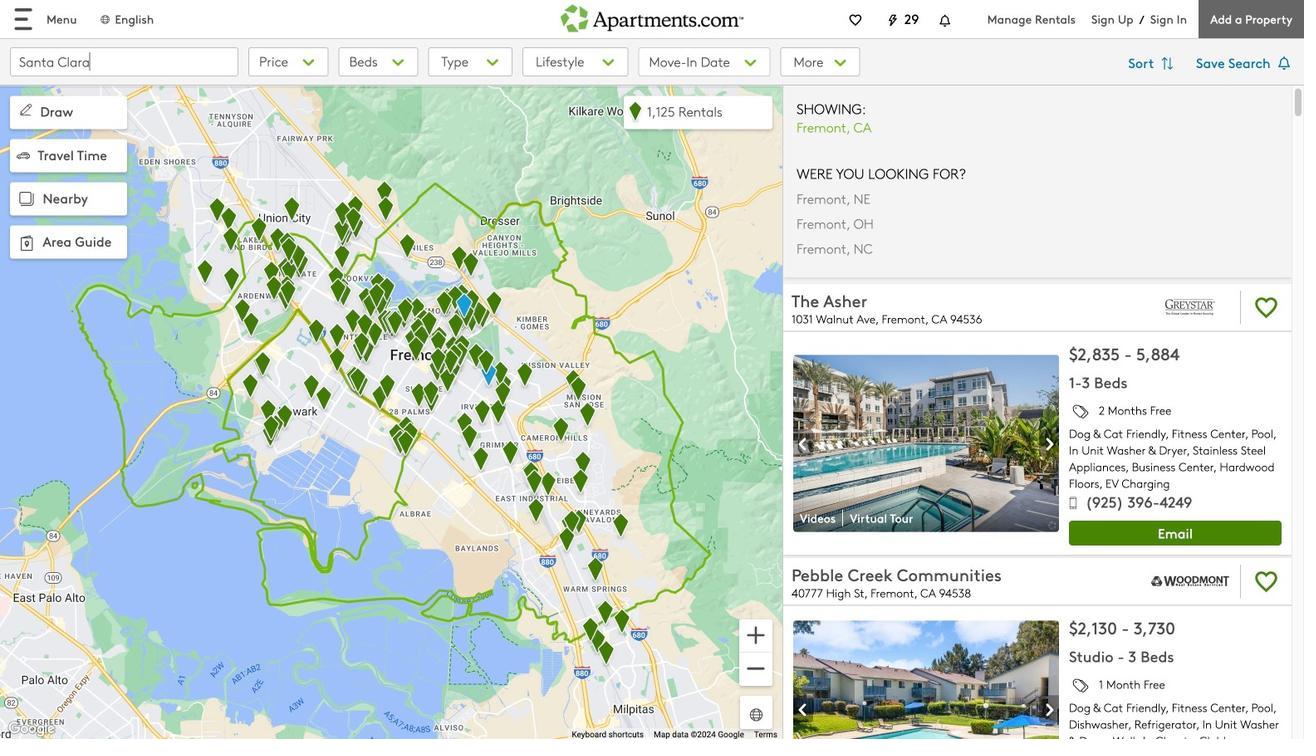 Task type: describe. For each thing, give the bounding box(es) containing it.
greystar real estate partners image
[[1151, 288, 1231, 327]]

margin image
[[17, 101, 35, 119]]

woodmont real estate services image
[[1151, 562, 1231, 602]]

pool and spa - the asher image
[[794, 355, 1060, 532]]

0 vertical spatial margin image
[[17, 149, 30, 162]]

apartments.com logo image
[[561, 0, 744, 32]]

1 vertical spatial margin image
[[15, 187, 38, 211]]

google image
[[4, 719, 59, 740]]



Task type: vqa. For each thing, say whether or not it's contained in the screenshot.
LOCATION OR POINT OF INTEREST TEXT BOX
yes



Task type: locate. For each thing, give the bounding box(es) containing it.
margin image
[[17, 149, 30, 162], [15, 187, 38, 211], [15, 231, 38, 255]]

satellite view image
[[747, 706, 766, 725]]

map region
[[0, 48, 835, 740]]

search apartments by amenities or commute time image
[[827, 54, 850, 72]]

placard image image
[[794, 431, 814, 458], [1040, 431, 1060, 458], [794, 697, 814, 724], [1040, 697, 1060, 724]]

building photo - pebble creek communities image
[[794, 621, 1060, 740]]

Location or Point of Interest text field
[[10, 47, 238, 76]]

2 vertical spatial margin image
[[15, 231, 38, 255]]



